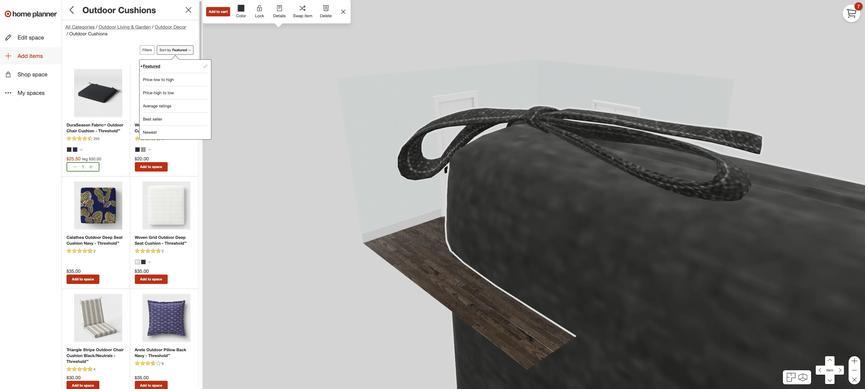 Task type: locate. For each thing, give the bounding box(es) containing it.
navy image
[[73, 147, 77, 152], [135, 147, 140, 152]]

/ down "all"
[[67, 31, 68, 37]]

0 horizontal spatial navy
[[84, 241, 93, 246]]

cushion inside woven outdoor chair cushion - threshold™
[[135, 128, 151, 133]]

1 deep from the left
[[102, 235, 113, 240]]

add to space button for triangle stripe outdoor chair cushion black/neutrals - threshold™
[[67, 382, 99, 390]]

$30.00 down triangle
[[67, 375, 81, 381]]

high down price-low to high
[[154, 90, 162, 95]]

0 horizontal spatial cushions
[[88, 31, 108, 37]]

deep
[[102, 235, 113, 240], [175, 235, 186, 240]]

best
[[143, 117, 151, 122]]

- inside woven grid outdoor deep seat cushion - threshold™
[[162, 241, 164, 246]]

$30.00 inside '$25.50 reg $30.00'
[[89, 157, 101, 162]]

lock button
[[250, 0, 270, 22]]

4
[[94, 368, 96, 372]]

2 woven from the top
[[135, 235, 148, 240]]

best seller
[[143, 117, 162, 122]]

top view button icon image
[[787, 374, 796, 382]]

/
[[96, 24, 97, 30], [152, 24, 154, 30], [67, 31, 68, 37]]

add to cart
[[209, 9, 228, 14]]

price- for low
[[143, 77, 154, 82]]

swap
[[293, 13, 303, 18]]

calathea outdoor deep seat cushion navy - threshold™ image
[[74, 182, 122, 230]]

fabric™
[[92, 123, 106, 128]]

high down featured link
[[166, 77, 174, 82]]

shop space
[[18, 71, 47, 78]]

outdoor up categories
[[82, 5, 116, 15]]

1 horizontal spatial navy image
[[135, 147, 140, 152]]

1 vertical spatial woven
[[135, 235, 148, 240]]

woven outdoor chair cushion - threshold™ image
[[142, 69, 191, 117]]

- inside duraseason fabric™ outdoor chair cushion - threshold™
[[95, 128, 97, 133]]

add inside button
[[18, 53, 28, 59]]

color
[[236, 13, 246, 18]]

outdoor right "arete"
[[146, 348, 163, 353]]

2 price- from the top
[[143, 90, 154, 95]]

triangle
[[67, 348, 82, 353]]

0 vertical spatial low
[[154, 77, 160, 82]]

outdoor decor button
[[155, 24, 186, 31]]

1 vertical spatial navy
[[135, 354, 144, 359]]

1 horizontal spatial $30.00
[[89, 157, 101, 162]]

cushion inside duraseason fabric™ outdoor chair cushion - threshold™
[[78, 128, 94, 133]]

edit space
[[18, 34, 44, 41]]

7
[[858, 3, 860, 9]]

outdoor right fabric™
[[107, 123, 123, 128]]

cushion inside calathea outdoor deep seat cushion navy - threshold™
[[67, 241, 83, 246]]

navy inside arete outdoor pillow back navy - threshold™
[[135, 354, 144, 359]]

cushion inside woven grid outdoor deep seat cushion - threshold™
[[145, 241, 161, 246]]

average ratings
[[143, 104, 171, 108]]

0 vertical spatial $30.00
[[89, 157, 101, 162]]

1 vertical spatial featured
[[143, 64, 160, 69]]

garden
[[135, 24, 151, 30]]

$35.00 add to space
[[67, 269, 94, 282], [135, 269, 162, 282], [135, 375, 162, 388]]

space inside button
[[29, 34, 44, 41]]

2 horizontal spatial /
[[152, 24, 154, 30]]

1 price- from the top
[[143, 77, 154, 82]]

1 horizontal spatial 2
[[162, 249, 164, 254]]

woven inside woven grid outdoor deep seat cushion - threshold™
[[135, 235, 148, 240]]

woven for $20.00
[[135, 123, 148, 128]]

1 horizontal spatial low
[[168, 90, 174, 95]]

$35.00 add to space for calathea outdoor deep seat cushion navy - threshold™
[[67, 269, 94, 282]]

categories
[[72, 24, 95, 30]]

details button
[[270, 0, 290, 22]]

charcoal image
[[67, 147, 72, 152]]

featured
[[172, 48, 187, 52], [143, 64, 160, 69]]

outdoor down seller
[[149, 123, 165, 128]]

0 vertical spatial woven
[[135, 123, 148, 128]]

navy image right charcoal image
[[73, 147, 77, 152]]

0 horizontal spatial high
[[154, 90, 162, 95]]

arete outdoor pillow back navy - threshold™ button
[[135, 347, 194, 359]]

price-low to high link
[[143, 73, 208, 86]]

outdoor right grid
[[158, 235, 174, 240]]

$35.00 for arete outdoor pillow back navy - threshold™
[[135, 375, 149, 381]]

$30.00
[[89, 157, 101, 162], [67, 375, 81, 381]]

$30.00 right 'reg'
[[89, 157, 101, 162]]

threshold™ inside woven grid outdoor deep seat cushion - threshold™
[[165, 241, 187, 246]]

cushion down triangle
[[67, 354, 83, 359]]

1 vertical spatial price-
[[143, 90, 154, 95]]

price- for high
[[143, 90, 154, 95]]

1 2 from the left
[[94, 249, 96, 254]]

cushion
[[78, 128, 94, 133], [135, 128, 151, 133], [67, 241, 83, 246], [145, 241, 161, 246], [67, 354, 83, 359]]

outdoor cushions
[[82, 5, 156, 15]]

6
[[162, 362, 164, 366]]

0 horizontal spatial low
[[154, 77, 160, 82]]

$25.50 reg $30.00
[[67, 156, 101, 162]]

woven grid outdoor deep seat cushion - threshold™
[[135, 235, 187, 246]]

woven for $35.00
[[135, 235, 148, 240]]

cart
[[221, 9, 228, 14]]

cushion down grid
[[145, 241, 161, 246]]

arete outdoor pillow back navy - threshold™ image
[[142, 294, 191, 342]]

outdoor right calathea
[[85, 235, 101, 240]]

cushion down duraseason
[[78, 128, 94, 133]]

navy image left "black/neutrals" icon
[[135, 147, 140, 152]]

1 woven from the top
[[135, 123, 148, 128]]

1 vertical spatial high
[[154, 90, 162, 95]]

1 vertical spatial chair
[[67, 128, 77, 133]]

0 horizontal spatial 2
[[94, 249, 96, 254]]

woven down best
[[135, 123, 148, 128]]

/ right garden
[[152, 24, 154, 30]]

woven
[[135, 123, 148, 128], [135, 235, 148, 240]]

0 horizontal spatial $30.00
[[67, 375, 81, 381]]

cushions
[[118, 5, 156, 15], [88, 31, 108, 37]]

cushions down categories
[[88, 31, 108, 37]]

to
[[217, 9, 220, 14], [161, 77, 165, 82], [163, 90, 167, 95], [148, 165, 151, 169], [80, 277, 83, 282], [148, 277, 151, 282], [80, 384, 83, 388], [148, 384, 151, 388]]

woven grid outdoor deep seat cushion - threshold™ image
[[142, 182, 191, 230]]

0 horizontal spatial seat
[[114, 235, 123, 240]]

threshold™
[[98, 128, 120, 133], [155, 128, 177, 133], [97, 241, 119, 246], [165, 241, 187, 246], [148, 354, 170, 359], [67, 359, 89, 364]]

0 horizontal spatial /
[[67, 31, 68, 37]]

2 horizontal spatial chair
[[166, 123, 177, 128]]

calathea
[[67, 235, 84, 240]]

cushion down calathea
[[67, 241, 83, 246]]

navy
[[84, 241, 93, 246], [135, 354, 144, 359]]

2 down the calathea outdoor deep seat cushion navy - threshold™ 'button'
[[94, 249, 96, 254]]

$20.00
[[135, 156, 149, 162]]

featured up price-low to high
[[143, 64, 160, 69]]

0 vertical spatial high
[[166, 77, 174, 82]]

outdoor living & garden button
[[99, 24, 151, 31]]

0 horizontal spatial deep
[[102, 235, 113, 240]]

woven grid outdoor deep seat cushion - threshold™ button
[[135, 235, 194, 247]]

outdoor up black/neutrals
[[96, 348, 112, 353]]

0 vertical spatial chair
[[166, 123, 177, 128]]

back
[[176, 348, 186, 353]]

0 vertical spatial price-
[[143, 77, 154, 82]]

space
[[29, 34, 44, 41], [32, 71, 47, 78], [152, 165, 162, 169], [84, 277, 94, 282], [152, 277, 162, 282], [84, 384, 94, 388], [152, 384, 162, 388]]

woven outdoor chair cushion - threshold™
[[135, 123, 177, 133]]

price- inside 'link'
[[143, 77, 154, 82]]

cushion down best
[[135, 128, 151, 133]]

-
[[95, 128, 97, 133], [152, 128, 154, 133], [95, 241, 96, 246], [162, 241, 164, 246], [114, 354, 115, 359], [145, 354, 147, 359]]

home planner landing page image
[[5, 5, 57, 23]]

0 horizontal spatial navy image
[[73, 147, 77, 152]]

add to space button
[[135, 162, 168, 172], [67, 275, 99, 284], [135, 275, 168, 284], [67, 382, 99, 390], [135, 382, 168, 390]]

$35.00 for calathea outdoor deep seat cushion navy - threshold™
[[67, 269, 81, 274]]

$35.00
[[67, 269, 81, 274], [135, 269, 149, 274], [135, 375, 149, 381]]

2 navy image from the left
[[135, 147, 140, 152]]

cushion for triangle stripe outdoor chair cushion black/neutrals - threshold™
[[67, 354, 83, 359]]

navy down calathea
[[84, 241, 93, 246]]

add to space button for arete outdoor pillow back navy - threshold™
[[135, 382, 168, 390]]

0 vertical spatial navy
[[84, 241, 93, 246]]

shop
[[18, 71, 31, 78]]

259
[[94, 137, 99, 141]]

0 vertical spatial featured
[[172, 48, 187, 52]]

space inside $30.00 add to space
[[84, 384, 94, 388]]

2 2 from the left
[[162, 249, 164, 254]]

2 vertical spatial chair
[[113, 348, 124, 353]]

cushions up &
[[118, 5, 156, 15]]

1 horizontal spatial deep
[[175, 235, 186, 240]]

2 deep from the left
[[175, 235, 186, 240]]

seat
[[114, 235, 123, 240], [135, 241, 144, 246]]

add items
[[18, 53, 43, 59]]

outdoor down all categories button
[[69, 31, 87, 37]]

cushion inside triangle stripe outdoor chair cushion black/neutrals - threshold™
[[67, 354, 83, 359]]

$20.00 add to space
[[135, 156, 162, 169]]

add inside "button"
[[209, 9, 216, 14]]

1 horizontal spatial chair
[[113, 348, 124, 353]]

move asset south by 6" image
[[826, 375, 835, 385]]

- inside arete outdoor pillow back navy - threshold™
[[145, 354, 147, 359]]

1 navy image from the left
[[73, 147, 77, 152]]

0 vertical spatial seat
[[114, 235, 123, 240]]

move asset north by 6" image
[[826, 357, 835, 366]]

triangle stripe outdoor chair cushion black/neutrals - threshold™
[[67, 348, 124, 364]]

featured right "by"
[[172, 48, 187, 52]]

decor
[[174, 24, 186, 30]]

chair
[[166, 123, 177, 128], [67, 128, 77, 133], [113, 348, 124, 353]]

threshold™ inside calathea outdoor deep seat cushion navy - threshold™
[[97, 241, 119, 246]]

2 down woven grid outdoor deep seat cushion - threshold™ button
[[162, 249, 164, 254]]

1 horizontal spatial seat
[[135, 241, 144, 246]]

woven left grid
[[135, 235, 148, 240]]

best seller link
[[143, 113, 208, 126]]

price- up average at the top of the page
[[143, 90, 154, 95]]

chair inside duraseason fabric™ outdoor chair cushion - threshold™
[[67, 128, 77, 133]]

1 vertical spatial low
[[168, 90, 174, 95]]

price- up "price-high to low"
[[143, 77, 154, 82]]

low up "price-high to low"
[[154, 77, 160, 82]]

/ right categories
[[96, 24, 97, 30]]

featured link
[[143, 60, 208, 73]]

0 vertical spatial cushions
[[118, 5, 156, 15]]

1 vertical spatial cushions
[[88, 31, 108, 37]]

calathea outdoor deep seat cushion navy - threshold™ button
[[67, 235, 125, 247]]

1 vertical spatial seat
[[135, 241, 144, 246]]

chair inside triangle stripe outdoor chair cushion black/neutrals - threshold™
[[113, 348, 124, 353]]

black/neutrals
[[84, 354, 113, 359]]

front view button icon image
[[799, 374, 808, 382]]

cushion for calathea outdoor deep seat cushion navy - threshold™
[[67, 241, 83, 246]]

$30.00 add to space
[[67, 375, 94, 388]]

2
[[94, 249, 96, 254], [162, 249, 164, 254]]

2 for navy
[[94, 249, 96, 254]]

outdoor inside woven grid outdoor deep seat cushion - threshold™
[[158, 235, 174, 240]]

low up the average ratings link
[[168, 90, 174, 95]]

1 vertical spatial $30.00
[[67, 375, 81, 381]]

move asset west by 6" image
[[816, 366, 826, 376]]

1 horizontal spatial high
[[166, 77, 174, 82]]

1 horizontal spatial navy
[[135, 354, 144, 359]]

add
[[209, 9, 216, 14], [18, 53, 28, 59], [140, 165, 147, 169], [72, 277, 79, 282], [140, 277, 147, 282], [72, 384, 79, 388], [140, 384, 147, 388]]

outdoor inside arete outdoor pillow back navy - threshold™
[[146, 348, 163, 353]]

woven inside woven outdoor chair cushion - threshold™
[[135, 123, 148, 128]]

1 horizontal spatial /
[[96, 24, 97, 30]]

all
[[65, 24, 71, 30]]

navy down "arete"
[[135, 354, 144, 359]]

high
[[166, 77, 174, 82], [154, 90, 162, 95]]

0 horizontal spatial chair
[[67, 128, 77, 133]]

price-high to low link
[[143, 86, 208, 99]]

low
[[154, 77, 160, 82], [168, 90, 174, 95]]

triangle stripe outdoor chair cushion black/neutrals - threshold™ image
[[74, 294, 122, 342]]

spaces
[[27, 90, 45, 96]]

navy inside calathea outdoor deep seat cushion navy - threshold™
[[84, 241, 93, 246]]



Task type: describe. For each thing, give the bounding box(es) containing it.
space inside '$20.00 add to space'
[[152, 165, 162, 169]]

$25.50
[[67, 156, 81, 162]]

add to space button for calathea outdoor deep seat cushion navy - threshold™
[[67, 275, 99, 284]]

&
[[131, 24, 134, 30]]

seat inside woven grid outdoor deep seat cushion - threshold™
[[135, 241, 144, 246]]

0 horizontal spatial featured
[[143, 64, 160, 69]]

to inside '$20.00 add to space'
[[148, 165, 151, 169]]

calathea outdoor deep seat cushion navy - threshold™
[[67, 235, 123, 246]]

deep inside calathea outdoor deep seat cushion navy - threshold™
[[102, 235, 113, 240]]

deep inside woven grid outdoor deep seat cushion - threshold™
[[175, 235, 186, 240]]

$30.00 inside $30.00 add to space
[[67, 375, 81, 381]]

7 button
[[843, 2, 863, 22]]

low inside 'link'
[[154, 77, 160, 82]]

stripe
[[83, 348, 95, 353]]

price-low to high
[[143, 77, 174, 82]]

all categories / outdoor living & garden / outdoor decor / outdoor cushions
[[65, 24, 186, 37]]

by
[[167, 48, 171, 52]]

to inside $30.00 add to space
[[80, 384, 83, 388]]

add to cart button
[[206, 7, 230, 16]]

details
[[273, 13, 286, 18]]

color button
[[233, 0, 250, 23]]

filters
[[142, 48, 152, 52]]

add inside '$20.00 add to space'
[[140, 165, 147, 169]]

edit space button
[[0, 29, 62, 46]]

item
[[305, 13, 313, 18]]

arete outdoor pillow back navy - threshold™
[[135, 348, 186, 359]]

- inside calathea outdoor deep seat cushion navy - threshold™
[[95, 241, 96, 246]]

pillow
[[164, 348, 175, 353]]

grid
[[149, 235, 157, 240]]

space inside button
[[32, 71, 47, 78]]

to inside 'link'
[[161, 77, 165, 82]]

add items button
[[0, 47, 62, 65]]

swap item button
[[290, 0, 316, 22]]

cushions inside all categories / outdoor living & garden / outdoor decor / outdoor cushions
[[88, 31, 108, 37]]

outdoor left living
[[99, 24, 116, 30]]

chair for triangle stripe outdoor chair cushion black/neutrals - threshold™
[[113, 348, 124, 353]]

ratings
[[159, 104, 171, 108]]

duraseason fabric™ outdoor chair cushion - threshold™
[[67, 123, 123, 133]]

threshold™ inside arete outdoor pillow back navy - threshold™
[[148, 354, 170, 359]]

my
[[18, 90, 25, 96]]

black/neutrals image
[[141, 147, 146, 152]]

seat inside calathea outdoor deep seat cushion navy - threshold™
[[114, 235, 123, 240]]

my spaces
[[18, 90, 45, 96]]

outdoor inside triangle stripe outdoor chair cushion black/neutrals - threshold™
[[96, 348, 112, 353]]

black image
[[141, 260, 146, 265]]

threshold™ inside duraseason fabric™ outdoor chair cushion - threshold™
[[98, 128, 120, 133]]

outdoor left decor
[[155, 24, 172, 30]]

sort
[[160, 48, 166, 52]]

all categories button
[[65, 24, 95, 31]]

2 for cushion
[[162, 249, 164, 254]]

outdoor inside woven outdoor chair cushion - threshold™
[[149, 123, 165, 128]]

duraseason fabric™ outdoor chair cushion - threshold™ image
[[74, 69, 122, 117]]

item
[[827, 369, 834, 373]]

add inside $30.00 add to space
[[72, 384, 79, 388]]

price-high to low
[[143, 90, 174, 95]]

1 horizontal spatial cushions
[[118, 5, 156, 15]]

average ratings link
[[143, 99, 208, 113]]

items
[[29, 53, 43, 59]]

threshold™ inside triangle stripe outdoor chair cushion black/neutrals - threshold™
[[67, 359, 89, 364]]

to inside "button"
[[217, 9, 220, 14]]

average
[[143, 104, 158, 108]]

$35.00 add to space for arete outdoor pillow back navy - threshold™
[[135, 375, 162, 388]]

high inside 'link'
[[166, 77, 174, 82]]

arete
[[135, 348, 145, 353]]

seller
[[153, 117, 162, 122]]

lock
[[255, 13, 264, 18]]

delete
[[320, 13, 332, 18]]

newest link
[[143, 126, 208, 139]]

1 horizontal spatial featured
[[172, 48, 187, 52]]

filters button
[[140, 45, 155, 55]]

shop space button
[[0, 66, 62, 83]]

duraseason fabric™ outdoor chair cushion - threshold™ button
[[67, 122, 125, 134]]

woven outdoor chair cushion - threshold™ button
[[135, 122, 194, 134]]

chair for duraseason fabric™ outdoor chair cushion - threshold™
[[67, 128, 77, 133]]

triangle stripe outdoor chair cushion black/neutrals - threshold™ button
[[67, 347, 125, 365]]

reg
[[82, 157, 88, 162]]

living
[[117, 24, 130, 30]]

cream image
[[135, 260, 140, 265]]

edit
[[18, 34, 27, 41]]

- inside triangle stripe outdoor chair cushion black/neutrals - threshold™
[[114, 354, 115, 359]]

threshold™ inside woven outdoor chair cushion - threshold™
[[155, 128, 177, 133]]

duraseason
[[67, 123, 90, 128]]

cushion for duraseason fabric™ outdoor chair cushion - threshold™
[[78, 128, 94, 133]]

outdoor inside duraseason fabric™ outdoor chair cushion - threshold™
[[107, 123, 123, 128]]

newest
[[143, 130, 157, 135]]

- inside woven outdoor chair cushion - threshold™
[[152, 128, 154, 133]]

move asset east by 6" image
[[835, 366, 844, 376]]

swap item
[[293, 13, 313, 18]]

84
[[162, 137, 166, 141]]

my spaces button
[[0, 84, 62, 102]]

delete button
[[316, 0, 336, 22]]

sort by featured
[[160, 48, 187, 52]]

outdoor inside calathea outdoor deep seat cushion navy - threshold™
[[85, 235, 101, 240]]

chair inside woven outdoor chair cushion - threshold™
[[166, 123, 177, 128]]



Task type: vqa. For each thing, say whether or not it's contained in the screenshot.
%
no



